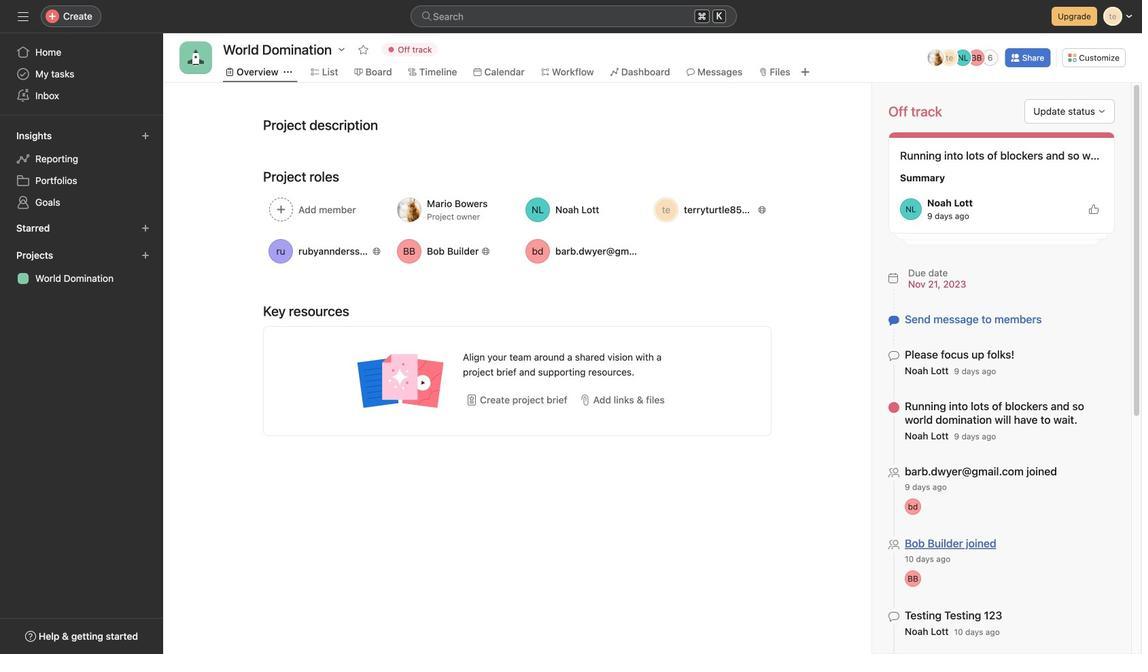 Task type: locate. For each thing, give the bounding box(es) containing it.
projects element
[[0, 243, 163, 292]]

tab actions image
[[284, 68, 292, 76]]

add to starred image
[[358, 44, 369, 55]]

global element
[[0, 33, 163, 115]]

None field
[[411, 5, 737, 27]]

new insights image
[[141, 132, 150, 140]]

new project or portfolio image
[[141, 252, 150, 260]]



Task type: describe. For each thing, give the bounding box(es) containing it.
insights element
[[0, 124, 163, 216]]

update status image
[[1098, 107, 1106, 116]]

hide sidebar image
[[18, 11, 29, 22]]

add tab image
[[800, 67, 811, 78]]

0 likes. click to like this task image
[[1089, 204, 1100, 215]]

rocket image
[[188, 50, 204, 66]]

add items to starred image
[[141, 224, 150, 233]]

latest status update element
[[889, 132, 1115, 234]]

Search tasks, projects, and more text field
[[411, 5, 737, 27]]



Task type: vqa. For each thing, say whether or not it's contained in the screenshot.
Insights "element"
yes



